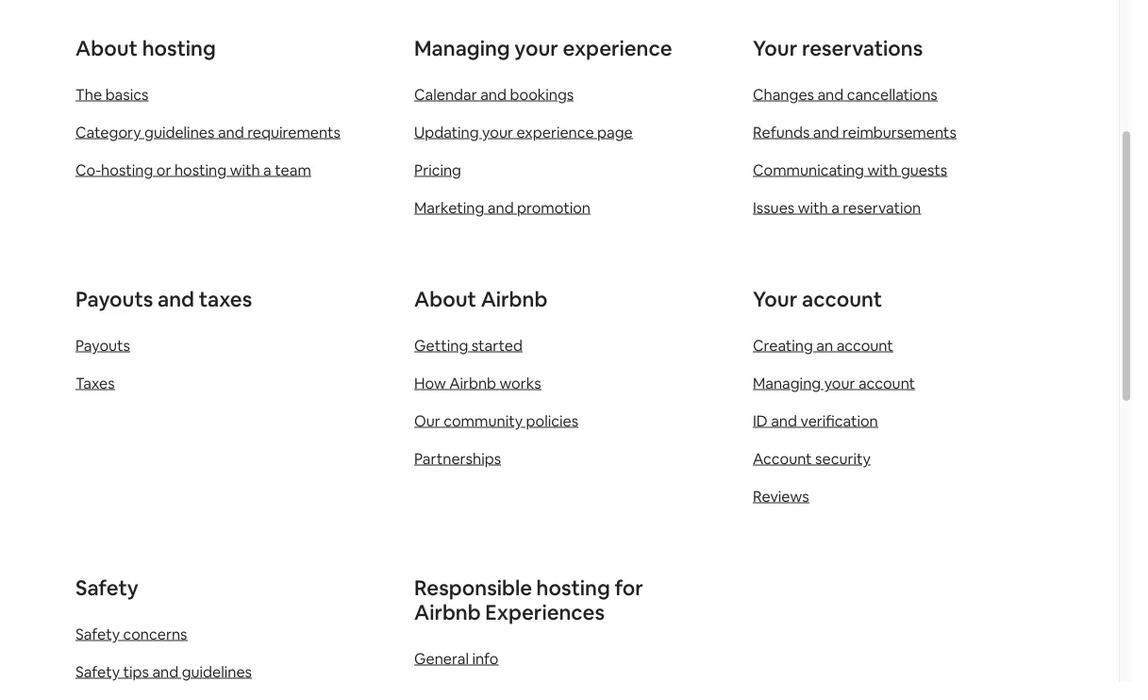 Task type: vqa. For each thing, say whether or not it's contained in the screenshot.
Account
yes



Task type: locate. For each thing, give the bounding box(es) containing it.
experience up page
[[563, 34, 673, 61]]

account up an
[[802, 286, 883, 313]]

guidelines up co-hosting or hosting with a team link
[[145, 122, 215, 142]]

2 vertical spatial airbnb
[[414, 599, 481, 626]]

managing
[[414, 34, 510, 61], [753, 373, 822, 393]]

communicating with guests link
[[753, 160, 948, 179]]

with
[[230, 160, 260, 179], [868, 160, 898, 179], [798, 198, 829, 217]]

0 horizontal spatial a
[[264, 160, 272, 179]]

and up refunds and reimbursements
[[818, 85, 844, 104]]

1 horizontal spatial managing
[[753, 373, 822, 393]]

1 vertical spatial airbnb
[[450, 373, 497, 393]]

about up the basics link on the left of page
[[76, 34, 138, 61]]

1 horizontal spatial with
[[798, 198, 829, 217]]

payouts up the payouts link
[[76, 286, 153, 313]]

how airbnb works link
[[414, 373, 542, 393]]

1 payouts from the top
[[76, 286, 153, 313]]

hosting left or
[[101, 160, 153, 179]]

your for your account
[[753, 286, 798, 313]]

with for communicating with guests
[[868, 160, 898, 179]]

0 vertical spatial guidelines
[[145, 122, 215, 142]]

hosting up basics on the left
[[142, 34, 216, 61]]

payouts up taxes on the bottom left
[[76, 336, 130, 355]]

and left taxes
[[158, 286, 195, 313]]

how
[[414, 373, 446, 393]]

0 vertical spatial your
[[515, 34, 559, 61]]

experience for updating your experience page
[[517, 122, 594, 142]]

3 safety from the top
[[76, 662, 120, 682]]

1 vertical spatial a
[[832, 198, 840, 217]]

about
[[76, 34, 138, 61], [414, 286, 477, 313]]

and right id in the right of the page
[[772, 411, 798, 431]]

managing up calendar
[[414, 34, 510, 61]]

managing for managing your account
[[753, 373, 822, 393]]

your up the verification
[[825, 373, 856, 393]]

guidelines
[[145, 122, 215, 142], [182, 662, 252, 682]]

updating your experience page link
[[414, 122, 633, 142]]

airbnb inside responsible hosting for airbnb experiences
[[414, 599, 481, 626]]

and right calendar
[[481, 85, 507, 104]]

hosting inside responsible hosting for airbnb experiences
[[537, 575, 611, 601]]

refunds and reimbursements link
[[753, 122, 957, 142]]

managing down creating
[[753, 373, 822, 393]]

your
[[515, 34, 559, 61], [483, 122, 514, 142], [825, 373, 856, 393]]

creating an account
[[753, 336, 894, 355]]

1 vertical spatial about
[[414, 286, 477, 313]]

with left team
[[230, 160, 260, 179]]

managing for managing your experience
[[414, 34, 510, 61]]

experience
[[563, 34, 673, 61], [517, 122, 594, 142]]

safety tips and guidelines link
[[76, 662, 252, 682]]

1 vertical spatial payouts
[[76, 336, 130, 355]]

an
[[817, 336, 834, 355]]

category
[[76, 122, 141, 142]]

0 vertical spatial a
[[264, 160, 272, 179]]

reservation
[[843, 198, 922, 217]]

a left team
[[264, 160, 272, 179]]

changes and cancellations link
[[753, 85, 938, 104]]

calendar
[[414, 85, 477, 104]]

1 horizontal spatial your
[[515, 34, 559, 61]]

pricing link
[[414, 160, 462, 179]]

2 vertical spatial account
[[859, 373, 916, 393]]

refunds
[[753, 122, 810, 142]]

a
[[264, 160, 272, 179], [832, 198, 840, 217]]

promotion
[[517, 198, 591, 217]]

marketing
[[414, 198, 485, 217]]

your down calendar and bookings
[[483, 122, 514, 142]]

experience for managing your experience
[[563, 34, 673, 61]]

airbnb up started in the left of the page
[[481, 286, 548, 313]]

2 safety from the top
[[76, 625, 120, 644]]

1 vertical spatial experience
[[517, 122, 594, 142]]

2 horizontal spatial your
[[825, 373, 856, 393]]

the basics link
[[76, 85, 149, 104]]

payouts and taxes
[[76, 286, 252, 313]]

works
[[500, 373, 542, 393]]

account up the verification
[[859, 373, 916, 393]]

experience down bookings
[[517, 122, 594, 142]]

airbnb
[[481, 286, 548, 313], [450, 373, 497, 393], [414, 599, 481, 626]]

community
[[444, 411, 523, 431]]

account for an
[[837, 336, 894, 355]]

0 vertical spatial your
[[753, 34, 798, 61]]

category guidelines and requirements
[[76, 122, 341, 142]]

your account
[[753, 286, 883, 313]]

safety left "concerns"
[[76, 625, 120, 644]]

payouts
[[76, 286, 153, 313], [76, 336, 130, 355]]

and up communicating
[[814, 122, 840, 142]]

with up reservation at the top of page
[[868, 160, 898, 179]]

safety for safety
[[76, 575, 139, 601]]

getting started
[[414, 336, 523, 355]]

2 payouts from the top
[[76, 336, 130, 355]]

how airbnb works
[[414, 373, 542, 393]]

responsible
[[414, 575, 532, 601]]

hosting for responsible
[[537, 575, 611, 601]]

2 vertical spatial safety
[[76, 662, 120, 682]]

hosting
[[142, 34, 216, 61], [101, 160, 153, 179], [175, 160, 227, 179], [537, 575, 611, 601]]

experiences
[[486, 599, 605, 626]]

1 your from the top
[[753, 34, 798, 61]]

1 vertical spatial your
[[483, 122, 514, 142]]

and for refunds and reimbursements
[[814, 122, 840, 142]]

issues with a reservation link
[[753, 198, 922, 217]]

safety up the safety concerns
[[76, 575, 139, 601]]

0 horizontal spatial about
[[76, 34, 138, 61]]

hosting left for
[[537, 575, 611, 601]]

your up changes
[[753, 34, 798, 61]]

our
[[414, 411, 441, 431]]

1 horizontal spatial a
[[832, 198, 840, 217]]

about up "getting"
[[414, 286, 477, 313]]

marketing and promotion link
[[414, 198, 591, 217]]

2 your from the top
[[753, 286, 798, 313]]

0 vertical spatial account
[[802, 286, 883, 313]]

airbnb up general
[[414, 599, 481, 626]]

0 vertical spatial safety
[[76, 575, 139, 601]]

1 safety from the top
[[76, 575, 139, 601]]

general
[[414, 649, 469, 668]]

1 horizontal spatial about
[[414, 286, 477, 313]]

1 vertical spatial your
[[753, 286, 798, 313]]

your
[[753, 34, 798, 61], [753, 286, 798, 313]]

0 horizontal spatial your
[[483, 122, 514, 142]]

with down communicating
[[798, 198, 829, 217]]

and up co-hosting or hosting with a team link
[[218, 122, 244, 142]]

2 vertical spatial your
[[825, 373, 856, 393]]

id
[[753, 411, 768, 431]]

hosting for co-
[[101, 160, 153, 179]]

1 vertical spatial guidelines
[[182, 662, 252, 682]]

your for managing your account
[[825, 373, 856, 393]]

your up creating
[[753, 286, 798, 313]]

0 vertical spatial managing
[[414, 34, 510, 61]]

1 vertical spatial managing
[[753, 373, 822, 393]]

co-hosting or hosting with a team link
[[76, 160, 311, 179]]

a down communicating with guests on the top right
[[832, 198, 840, 217]]

managing your experience
[[414, 34, 673, 61]]

and for marketing and promotion
[[488, 198, 514, 217]]

about for about airbnb
[[414, 286, 477, 313]]

guidelines down "concerns"
[[182, 662, 252, 682]]

and right marketing
[[488, 198, 514, 217]]

account right an
[[837, 336, 894, 355]]

with for issues with a reservation
[[798, 198, 829, 217]]

0 vertical spatial payouts
[[76, 286, 153, 313]]

account
[[802, 286, 883, 313], [837, 336, 894, 355], [859, 373, 916, 393]]

id and verification link
[[753, 411, 879, 431]]

2 horizontal spatial with
[[868, 160, 898, 179]]

your for your reservations
[[753, 34, 798, 61]]

0 vertical spatial about
[[76, 34, 138, 61]]

bookings
[[510, 85, 574, 104]]

updating your experience page
[[414, 122, 633, 142]]

0 horizontal spatial managing
[[414, 34, 510, 61]]

creating an account link
[[753, 336, 894, 355]]

safety concerns link
[[76, 625, 187, 644]]

your up bookings
[[515, 34, 559, 61]]

1 vertical spatial safety
[[76, 625, 120, 644]]

airbnb down "getting started"
[[450, 373, 497, 393]]

general info link
[[414, 649, 499, 668]]

0 vertical spatial experience
[[563, 34, 673, 61]]

0 vertical spatial airbnb
[[481, 286, 548, 313]]

safety left tips
[[76, 662, 120, 682]]

co-hosting or hosting with a team
[[76, 160, 311, 179]]

safety for safety concerns
[[76, 625, 120, 644]]

1 vertical spatial account
[[837, 336, 894, 355]]

and
[[481, 85, 507, 104], [818, 85, 844, 104], [218, 122, 244, 142], [814, 122, 840, 142], [488, 198, 514, 217], [158, 286, 195, 313], [772, 411, 798, 431], [152, 662, 179, 682]]



Task type: describe. For each thing, give the bounding box(es) containing it.
issues with a reservation
[[753, 198, 922, 217]]

info
[[472, 649, 499, 668]]

0 horizontal spatial with
[[230, 160, 260, 179]]

and for payouts and taxes
[[158, 286, 195, 313]]

pricing
[[414, 160, 462, 179]]

the basics
[[76, 85, 149, 104]]

team
[[275, 160, 311, 179]]

safety tips and guidelines
[[76, 662, 252, 682]]

calendar and bookings
[[414, 85, 574, 104]]

updating
[[414, 122, 479, 142]]

concerns
[[123, 625, 187, 644]]

partnerships link
[[414, 449, 501, 468]]

security
[[816, 449, 871, 468]]

our community policies link
[[414, 411, 579, 431]]

general info
[[414, 649, 499, 668]]

responsible hosting for airbnb experiences
[[414, 575, 644, 626]]

getting
[[414, 336, 469, 355]]

hosting for about
[[142, 34, 216, 61]]

safety for safety tips and guidelines
[[76, 662, 120, 682]]

issues
[[753, 198, 795, 217]]

airbnb for how
[[450, 373, 497, 393]]

reimbursements
[[843, 122, 957, 142]]

partnerships
[[414, 449, 501, 468]]

reviews
[[753, 487, 810, 506]]

and right tips
[[152, 662, 179, 682]]

started
[[472, 336, 523, 355]]

your reservations
[[753, 34, 924, 61]]

and for calendar and bookings
[[481, 85, 507, 104]]

payouts for payouts and taxes
[[76, 286, 153, 313]]

changes
[[753, 85, 815, 104]]

your for updating your experience page
[[483, 122, 514, 142]]

calendar and bookings link
[[414, 85, 574, 104]]

reservations
[[802, 34, 924, 61]]

your for managing your experience
[[515, 34, 559, 61]]

policies
[[526, 411, 579, 431]]

creating
[[753, 336, 814, 355]]

managing your account
[[753, 373, 916, 393]]

refunds and reimbursements
[[753, 122, 957, 142]]

hosting right or
[[175, 160, 227, 179]]

communicating with guests
[[753, 160, 948, 179]]

category guidelines and requirements link
[[76, 122, 341, 142]]

account for your
[[859, 373, 916, 393]]

changes and cancellations
[[753, 85, 938, 104]]

tips
[[123, 662, 149, 682]]

about airbnb
[[414, 286, 548, 313]]

managing your account link
[[753, 373, 916, 393]]

about for about hosting
[[76, 34, 138, 61]]

requirements
[[247, 122, 341, 142]]

cancellations
[[848, 85, 938, 104]]

our community policies
[[414, 411, 579, 431]]

payouts link
[[76, 336, 130, 355]]

reviews link
[[753, 487, 810, 506]]

page
[[598, 122, 633, 142]]

co-
[[76, 160, 101, 179]]

the
[[76, 85, 102, 104]]

basics
[[105, 85, 149, 104]]

getting started link
[[414, 336, 523, 355]]

account security link
[[753, 449, 871, 468]]

account
[[753, 449, 813, 468]]

guests
[[902, 160, 948, 179]]

marketing and promotion
[[414, 198, 591, 217]]

for
[[615, 575, 644, 601]]

taxes
[[76, 373, 115, 393]]

account security
[[753, 449, 871, 468]]

id and verification
[[753, 411, 879, 431]]

taxes
[[199, 286, 252, 313]]

or
[[157, 160, 171, 179]]

and for changes and cancellations
[[818, 85, 844, 104]]

verification
[[801, 411, 879, 431]]

payouts for payouts
[[76, 336, 130, 355]]

taxes link
[[76, 373, 115, 393]]

airbnb for about
[[481, 286, 548, 313]]

communicating
[[753, 160, 865, 179]]

safety concerns
[[76, 625, 187, 644]]

about hosting
[[76, 34, 216, 61]]

and for id and verification
[[772, 411, 798, 431]]



